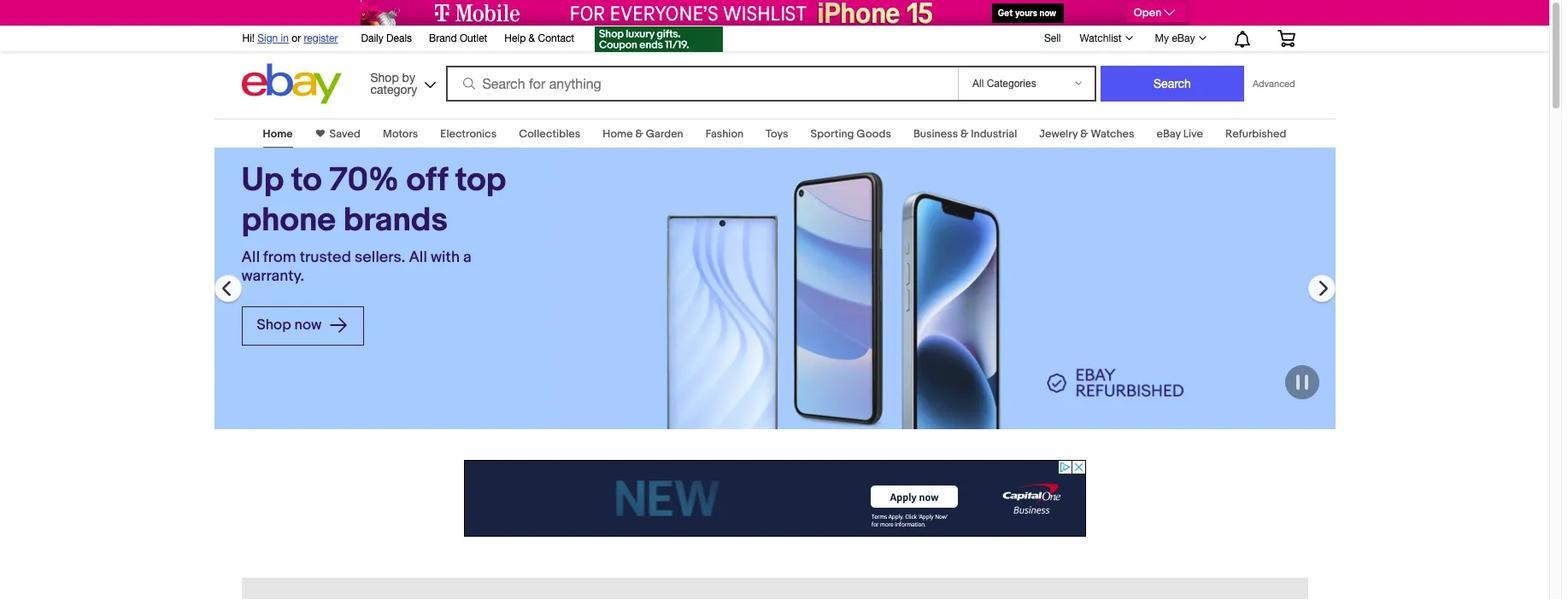 Task type: locate. For each thing, give the bounding box(es) containing it.
my ebay link
[[1146, 28, 1214, 49]]

live
[[1183, 127, 1203, 141]]

home & garden link
[[603, 127, 683, 141]]

1 vertical spatial ebay
[[1157, 127, 1181, 141]]

& right jewelry
[[1080, 127, 1088, 141]]

register link
[[304, 32, 338, 44]]

jewelry & watches
[[1039, 127, 1135, 141]]

0 horizontal spatial home
[[263, 127, 293, 141]]

fashion link
[[706, 127, 744, 141]]

home for home & garden
[[603, 127, 633, 141]]

home up up
[[263, 127, 293, 141]]

shop for shop by category
[[370, 71, 399, 84]]

ebay right my
[[1172, 32, 1195, 44]]

shop
[[370, 71, 399, 84], [257, 317, 291, 334]]

now
[[294, 317, 322, 334]]

0 horizontal spatial shop
[[257, 317, 291, 334]]

1 horizontal spatial shop
[[370, 71, 399, 84]]

outlet
[[460, 32, 487, 44]]

deals
[[386, 32, 412, 44]]

all left from
[[241, 248, 260, 267]]

0 vertical spatial shop
[[370, 71, 399, 84]]

2 home from the left
[[603, 127, 633, 141]]

phone
[[241, 201, 336, 241]]

& right help
[[529, 32, 535, 44]]

get the coupon image
[[595, 26, 723, 52]]

sellers.
[[355, 248, 405, 267]]

shop inside shop by category
[[370, 71, 399, 84]]

0 horizontal spatial all
[[241, 248, 260, 267]]

by
[[402, 71, 415, 84]]

home & garden
[[603, 127, 683, 141]]

advertisement region
[[360, 0, 1189, 26], [464, 461, 1086, 538]]

1 horizontal spatial home
[[603, 127, 633, 141]]

1 horizontal spatial all
[[409, 248, 427, 267]]

sporting goods
[[811, 127, 891, 141]]

off
[[406, 161, 448, 201]]

all left with
[[409, 248, 427, 267]]

1 all from the left
[[241, 248, 260, 267]]

motors link
[[383, 127, 418, 141]]

Search for anything text field
[[448, 68, 955, 100]]

jewelry & watches link
[[1039, 127, 1135, 141]]

&
[[529, 32, 535, 44], [635, 127, 643, 141], [961, 127, 969, 141], [1080, 127, 1088, 141]]

help & contact
[[505, 32, 574, 44]]

contact
[[538, 32, 574, 44]]

all
[[241, 248, 260, 267], [409, 248, 427, 267]]

shop left now
[[257, 317, 291, 334]]

brands
[[343, 201, 448, 241]]

& inside account "navigation"
[[529, 32, 535, 44]]

your shopping cart image
[[1276, 30, 1296, 47]]

shop now link
[[241, 307, 364, 346]]

shop by category banner
[[233, 21, 1308, 109]]

& left garden
[[635, 127, 643, 141]]

home
[[263, 127, 293, 141], [603, 127, 633, 141]]

to
[[291, 161, 322, 201]]

daily
[[361, 32, 384, 44]]

sporting
[[811, 127, 854, 141]]

1 vertical spatial advertisement region
[[464, 461, 1086, 538]]

refurbished
[[1225, 127, 1287, 141]]

home left garden
[[603, 127, 633, 141]]

shop inside 'up to 70% off top phone brands' main content
[[257, 317, 291, 334]]

toys
[[766, 127, 788, 141]]

industrial
[[971, 127, 1017, 141]]

shop for shop now
[[257, 317, 291, 334]]

business & industrial
[[914, 127, 1017, 141]]

70%
[[329, 161, 399, 201]]

ebay
[[1172, 32, 1195, 44], [1157, 127, 1181, 141]]

0 vertical spatial ebay
[[1172, 32, 1195, 44]]

garden
[[646, 127, 683, 141]]

in
[[281, 32, 289, 44]]

jewelry
[[1039, 127, 1078, 141]]

& right business
[[961, 127, 969, 141]]

1 vertical spatial shop
[[257, 317, 291, 334]]

ebay left live
[[1157, 127, 1181, 141]]

ebay inside account "navigation"
[[1172, 32, 1195, 44]]

None submit
[[1101, 66, 1244, 102]]

my ebay
[[1155, 32, 1195, 44]]

help & contact link
[[505, 30, 574, 49]]

shop left by
[[370, 71, 399, 84]]

& for industrial
[[961, 127, 969, 141]]

1 home from the left
[[263, 127, 293, 141]]

up
[[241, 161, 284, 201]]

up to 70% off top phone brands link
[[241, 161, 525, 242]]

& for garden
[[635, 127, 643, 141]]



Task type: vqa. For each thing, say whether or not it's contained in the screenshot.
buyer
no



Task type: describe. For each thing, give the bounding box(es) containing it.
warranty.
[[241, 267, 304, 286]]

& for contact
[[529, 32, 535, 44]]

sign
[[257, 32, 278, 44]]

up to 70% off top phone brands main content
[[0, 109, 1549, 600]]

goods
[[857, 127, 891, 141]]

saved
[[329, 127, 361, 141]]

business & industrial link
[[914, 127, 1017, 141]]

0 vertical spatial advertisement region
[[360, 0, 1189, 26]]

2 all from the left
[[409, 248, 427, 267]]

electronics link
[[440, 127, 497, 141]]

refurbished link
[[1225, 127, 1287, 141]]

watches
[[1091, 127, 1135, 141]]

register
[[304, 32, 338, 44]]

up to 70% off top phone brands all from trusted sellers. all with a warranty.
[[241, 161, 506, 286]]

saved link
[[324, 127, 361, 141]]

home for home
[[263, 127, 293, 141]]

open button
[[1127, 3, 1186, 22]]

or
[[292, 32, 301, 44]]

account navigation
[[233, 21, 1308, 55]]

electronics
[[440, 127, 497, 141]]

ebay live link
[[1157, 127, 1203, 141]]

brand outlet
[[429, 32, 487, 44]]

& for watches
[[1080, 127, 1088, 141]]

top
[[455, 161, 506, 201]]

advanced link
[[1244, 67, 1304, 101]]

business
[[914, 127, 958, 141]]

ebay live
[[1157, 127, 1203, 141]]

toys link
[[766, 127, 788, 141]]

brand
[[429, 32, 457, 44]]

collectibles
[[519, 127, 581, 141]]

none submit inside shop by category banner
[[1101, 66, 1244, 102]]

sporting goods link
[[811, 127, 891, 141]]

a
[[463, 248, 472, 267]]

fashion
[[706, 127, 744, 141]]

with
[[431, 248, 460, 267]]

from
[[263, 248, 296, 267]]

collectibles link
[[519, 127, 581, 141]]

category
[[370, 82, 417, 96]]

shop by category
[[370, 71, 417, 96]]

daily deals link
[[361, 30, 412, 49]]

brand outlet link
[[429, 30, 487, 49]]

watchlist link
[[1070, 28, 1141, 49]]

hi!
[[242, 32, 255, 44]]

shop by category button
[[363, 64, 440, 100]]

trusted
[[300, 248, 351, 267]]

advanced
[[1253, 79, 1295, 89]]

help
[[505, 32, 526, 44]]

sign in link
[[257, 32, 289, 44]]

open
[[1134, 6, 1162, 20]]

hi! sign in or register
[[242, 32, 338, 44]]

motors
[[383, 127, 418, 141]]

ebay inside 'up to 70% off top phone brands' main content
[[1157, 127, 1181, 141]]

daily deals
[[361, 32, 412, 44]]

shop now
[[257, 317, 325, 334]]

advertisement region inside 'up to 70% off top phone brands' main content
[[464, 461, 1086, 538]]

sell link
[[1037, 32, 1069, 44]]

sell
[[1044, 32, 1061, 44]]

my
[[1155, 32, 1169, 44]]

watchlist
[[1080, 32, 1122, 44]]



